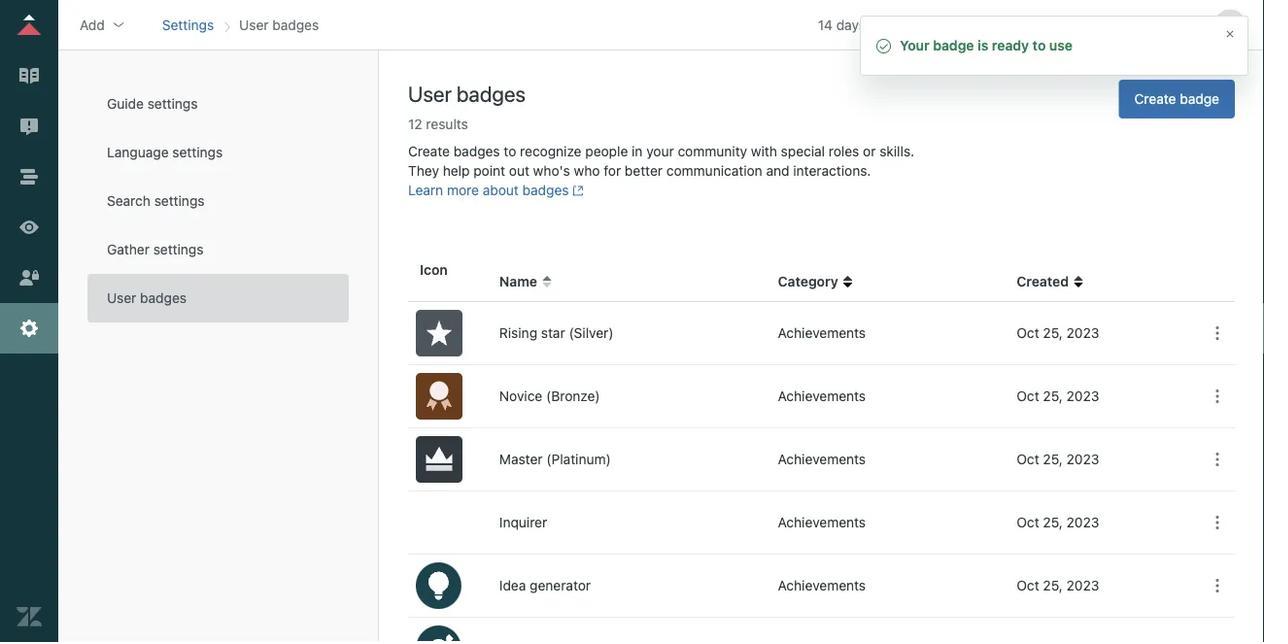 Task type: locate. For each thing, give the bounding box(es) containing it.
0 vertical spatial user
[[239, 17, 269, 33]]

roles
[[829, 143, 859, 159]]

settings for search settings
[[154, 193, 205, 209]]

your badge is ready to use status
[[860, 16, 1249, 76]]

0 vertical spatial create
[[1135, 91, 1176, 107]]

oct
[[1017, 325, 1040, 341], [1017, 388, 1040, 404], [1017, 451, 1040, 467], [1017, 515, 1040, 531], [1017, 578, 1040, 594]]

guide settings
[[107, 96, 198, 112]]

your
[[646, 143, 674, 159]]

create inside create badges to recognize people in your community with special roles or skills. they help point out who's who for better communication and interactions.
[[408, 143, 450, 159]]

(platinum)
[[546, 451, 611, 467]]

1 vertical spatial to
[[504, 143, 516, 159]]

settings image
[[17, 316, 42, 341]]

to
[[1033, 37, 1046, 53], [504, 143, 516, 159]]

25,
[[1043, 325, 1063, 341], [1043, 388, 1063, 404], [1043, 451, 1063, 467], [1043, 515, 1063, 531], [1043, 578, 1063, 594]]

0 horizontal spatial to
[[504, 143, 516, 159]]

3 oct from the top
[[1017, 451, 1040, 467]]

2 achievements from the top
[[778, 388, 866, 404]]

0 horizontal spatial in
[[632, 143, 643, 159]]

settings
[[147, 96, 198, 112], [172, 144, 223, 160], [154, 193, 205, 209], [153, 242, 204, 258]]

learn more about badges
[[408, 182, 569, 198]]

2 vertical spatial user
[[107, 290, 136, 306]]

achievements
[[778, 325, 866, 341], [778, 388, 866, 404], [778, 451, 866, 467], [778, 515, 866, 531], [778, 578, 866, 594]]

badge inside button
[[1180, 91, 1220, 107]]

1 vertical spatial user
[[408, 81, 452, 106]]

5 oct 25, 2023 from the top
[[1017, 578, 1100, 594]]

oct 25, 2023 for generator
[[1017, 578, 1100, 594]]

(bronze)
[[546, 388, 600, 404]]

novice
[[499, 388, 543, 404]]

search settings link
[[87, 177, 349, 225]]

language settings
[[107, 144, 223, 160]]

1 oct from the top
[[1017, 325, 1040, 341]]

settings inside language settings link
[[172, 144, 223, 160]]

1 vertical spatial in
[[632, 143, 643, 159]]

to up out
[[504, 143, 516, 159]]

1 oct 25, 2023 from the top
[[1017, 325, 1100, 341]]

0 vertical spatial badge
[[933, 37, 974, 53]]

25, for generator
[[1043, 578, 1063, 594]]

user up 12 results in the left top of the page
[[408, 81, 452, 106]]

5 achievements from the top
[[778, 578, 866, 594]]

user badges up results
[[408, 81, 526, 106]]

create for create badges to recognize people in your community with special roles or skills. they help point out who's who for better communication and interactions.
[[408, 143, 450, 159]]

settings
[[162, 17, 214, 33]]

idea
[[499, 578, 526, 594]]

language
[[107, 144, 169, 160]]

trial.
[[908, 17, 936, 33]]

1 vertical spatial create
[[408, 143, 450, 159]]

in
[[894, 17, 905, 33], [632, 143, 643, 159]]

gather settings
[[107, 242, 204, 258]]

badge
[[933, 37, 974, 53], [1180, 91, 1220, 107]]

2023 for (platinum)
[[1067, 451, 1100, 467]]

create badge
[[1135, 91, 1220, 107]]

icon
[[420, 262, 448, 278]]

customize design image
[[17, 215, 42, 240]]

badge inside status
[[933, 37, 974, 53]]

2 horizontal spatial user
[[408, 81, 452, 106]]

2 horizontal spatial user badges
[[408, 81, 526, 106]]

1 horizontal spatial badge
[[1180, 91, 1220, 107]]

settings for guide settings
[[147, 96, 198, 112]]

2 oct 25, 2023 from the top
[[1017, 388, 1100, 404]]

5 oct from the top
[[1017, 578, 1040, 594]]

navigation
[[158, 10, 323, 39]]

oct for generator
[[1017, 578, 1040, 594]]

who's
[[533, 163, 570, 179]]

2 oct from the top
[[1017, 388, 1040, 404]]

1 vertical spatial badge
[[1180, 91, 1220, 107]]

create badges to recognize people in your community with special roles or skills. they help point out who's who for better communication and interactions.
[[408, 143, 915, 179]]

they
[[408, 163, 439, 179]]

user badges right settings link
[[239, 17, 319, 33]]

who
[[574, 163, 600, 179]]

arrange content image
[[17, 164, 42, 190]]

badge for your
[[933, 37, 974, 53]]

special
[[781, 143, 825, 159]]

12 results
[[408, 116, 468, 132]]

3 oct 25, 2023 from the top
[[1017, 451, 1100, 467]]

add
[[80, 17, 105, 33]]

navigation containing settings
[[158, 10, 323, 39]]

is
[[978, 37, 989, 53]]

3 achievements from the top
[[778, 451, 866, 467]]

help center button
[[1022, 10, 1136, 39]]

4 achievements from the top
[[778, 515, 866, 531]]

settings down guide settings link
[[172, 144, 223, 160]]

1 horizontal spatial create
[[1135, 91, 1176, 107]]

user right settings
[[239, 17, 269, 33]]

left
[[869, 17, 890, 33]]

1 horizontal spatial to
[[1033, 37, 1046, 53]]

generator
[[530, 578, 591, 594]]

1 25, from the top
[[1043, 325, 1063, 341]]

for
[[604, 163, 621, 179]]

recognize
[[520, 143, 582, 159]]

oct 25, 2023
[[1017, 325, 1100, 341], [1017, 388, 1100, 404], [1017, 451, 1100, 467], [1017, 515, 1100, 531], [1017, 578, 1100, 594]]

2023 for (bronze)
[[1067, 388, 1100, 404]]

0 horizontal spatial create
[[408, 143, 450, 159]]

25, for (bronze)
[[1043, 388, 1063, 404]]

1 horizontal spatial in
[[894, 17, 905, 33]]

settings right 'guide' at top
[[147, 96, 198, 112]]

create inside button
[[1135, 91, 1176, 107]]

rising star (silver)
[[499, 325, 614, 341]]

badges
[[272, 17, 319, 33], [457, 81, 526, 106], [454, 143, 500, 159], [523, 182, 569, 198], [140, 290, 187, 306]]

5 25, from the top
[[1043, 578, 1063, 594]]

0 horizontal spatial badge
[[933, 37, 974, 53]]

category button
[[778, 272, 854, 292]]

5 2023 from the top
[[1067, 578, 1100, 594]]

inquirer
[[499, 515, 547, 531]]

days
[[836, 17, 866, 33]]

in up better
[[632, 143, 643, 159]]

user badges down gather settings
[[107, 290, 187, 306]]

name
[[499, 274, 537, 290]]

help
[[1055, 17, 1084, 33]]

settings right search
[[154, 193, 205, 209]]

to left use
[[1033, 37, 1046, 53]]

your badge is ready to use
[[900, 37, 1073, 53]]

out
[[509, 163, 530, 179]]

1 achievements from the top
[[778, 325, 866, 341]]

user badges
[[239, 17, 319, 33], [408, 81, 526, 106], [107, 290, 187, 306]]

2 2023 from the top
[[1067, 388, 1100, 404]]

in inside create badges to recognize people in your community with special roles or skills. they help point out who's who for better communication and interactions.
[[632, 143, 643, 159]]

settings inside gather settings link
[[153, 242, 204, 258]]

user down gather
[[107, 290, 136, 306]]

create
[[1135, 91, 1176, 107], [408, 143, 450, 159]]

buy
[[940, 17, 963, 33]]

settings inside guide settings link
[[147, 96, 198, 112]]

learn
[[408, 182, 443, 198]]

interactions.
[[793, 163, 871, 179]]

or
[[863, 143, 876, 159]]

settings inside search settings link
[[154, 193, 205, 209]]

1 horizontal spatial user badges
[[239, 17, 319, 33]]

2023 for generator
[[1067, 578, 1100, 594]]

0 vertical spatial to
[[1033, 37, 1046, 53]]

more
[[447, 182, 479, 198]]

settings link
[[162, 17, 214, 33]]

2023
[[1067, 325, 1100, 341], [1067, 388, 1100, 404], [1067, 451, 1100, 467], [1067, 515, 1100, 531], [1067, 578, 1100, 594]]

(silver)
[[569, 325, 614, 341]]

user
[[239, 17, 269, 33], [408, 81, 452, 106], [107, 290, 136, 306]]

novice (bronze)
[[499, 388, 600, 404]]

1 2023 from the top
[[1067, 325, 1100, 341]]

0 horizontal spatial user badges
[[107, 290, 187, 306]]

1 horizontal spatial user
[[239, 17, 269, 33]]

language settings link
[[87, 128, 349, 177]]

3 25, from the top
[[1043, 451, 1063, 467]]

name button
[[499, 272, 553, 292]]

in right left
[[894, 17, 905, 33]]

settings right gather
[[153, 242, 204, 258]]

oct 25, 2023 for (platinum)
[[1017, 451, 1100, 467]]

created
[[1017, 274, 1069, 290]]

2 vertical spatial user badges
[[107, 290, 187, 306]]

3 2023 from the top
[[1067, 451, 1100, 467]]

people
[[585, 143, 628, 159]]

star
[[541, 325, 565, 341]]

2 25, from the top
[[1043, 388, 1063, 404]]

0 vertical spatial in
[[894, 17, 905, 33]]

4 2023 from the top
[[1067, 515, 1100, 531]]

user badges link
[[87, 274, 349, 323]]



Task type: vqa. For each thing, say whether or not it's contained in the screenshot.
the Chat now button
no



Task type: describe. For each thing, give the bounding box(es) containing it.
badge for create
[[1180, 91, 1220, 107]]

ready
[[992, 37, 1029, 53]]

use
[[1050, 37, 1073, 53]]

0 vertical spatial user badges
[[239, 17, 319, 33]]

user permissions image
[[17, 265, 42, 291]]

better
[[625, 163, 663, 179]]

25, for star
[[1043, 325, 1063, 341]]

achievements for generator
[[778, 578, 866, 594]]

skills.
[[880, 143, 915, 159]]

oct 25, 2023 for (bronze)
[[1017, 388, 1100, 404]]

12
[[408, 116, 422, 132]]

to inside create badges to recognize people in your community with special roles or skills. they help point out who's who for better communication and interactions.
[[504, 143, 516, 159]]

0 horizontal spatial user
[[107, 290, 136, 306]]

about
[[483, 182, 519, 198]]

created button
[[1017, 272, 1085, 292]]

badges inside create badges to recognize people in your community with special roles or skills. they help point out who's who for better communication and interactions.
[[454, 143, 500, 159]]

rising
[[499, 325, 538, 341]]

community
[[678, 143, 747, 159]]

25, for (platinum)
[[1043, 451, 1063, 467]]

oct for (platinum)
[[1017, 451, 1040, 467]]

learn more about badges link
[[408, 182, 584, 198]]

add button
[[74, 10, 132, 39]]

master
[[499, 451, 543, 467]]

4 25, from the top
[[1043, 515, 1063, 531]]

manage articles image
[[17, 63, 42, 88]]

help center
[[1055, 17, 1130, 33]]

4 oct 25, 2023 from the top
[[1017, 515, 1100, 531]]

with
[[751, 143, 777, 159]]

center
[[1088, 17, 1130, 33]]

achievements for (platinum)
[[778, 451, 866, 467]]

and
[[766, 163, 790, 179]]

(opens in a new tab) image
[[569, 185, 584, 196]]

create for create badge
[[1135, 91, 1176, 107]]

settings for language settings
[[172, 144, 223, 160]]

category
[[778, 274, 838, 290]]

14
[[818, 17, 833, 33]]

2023 for star
[[1067, 325, 1100, 341]]

to inside status
[[1033, 37, 1046, 53]]

point
[[474, 163, 505, 179]]

4 oct from the top
[[1017, 515, 1040, 531]]

communication
[[667, 163, 763, 179]]

now
[[967, 17, 993, 33]]

gather settings link
[[87, 225, 349, 274]]

your
[[900, 37, 930, 53]]

search
[[107, 193, 151, 209]]

achievements for star
[[778, 325, 866, 341]]

idea generator
[[499, 578, 591, 594]]

oct 25, 2023 for star
[[1017, 325, 1100, 341]]

oct for (bronze)
[[1017, 388, 1040, 404]]

1 vertical spatial user badges
[[408, 81, 526, 106]]

create badge button
[[1119, 80, 1235, 119]]

oct for star
[[1017, 325, 1040, 341]]

zendesk image
[[17, 604, 42, 630]]

achievements for (bronze)
[[778, 388, 866, 404]]

guide
[[107, 96, 144, 112]]

14 days left in trial. buy now
[[818, 17, 993, 33]]

search settings
[[107, 193, 205, 209]]

guide settings link
[[87, 80, 349, 128]]

close image
[[1225, 28, 1236, 40]]

master (platinum)
[[499, 451, 611, 467]]

gather
[[107, 242, 150, 258]]

settings for gather settings
[[153, 242, 204, 258]]

help
[[443, 163, 470, 179]]

moderate content image
[[17, 114, 42, 139]]

results
[[426, 116, 468, 132]]



